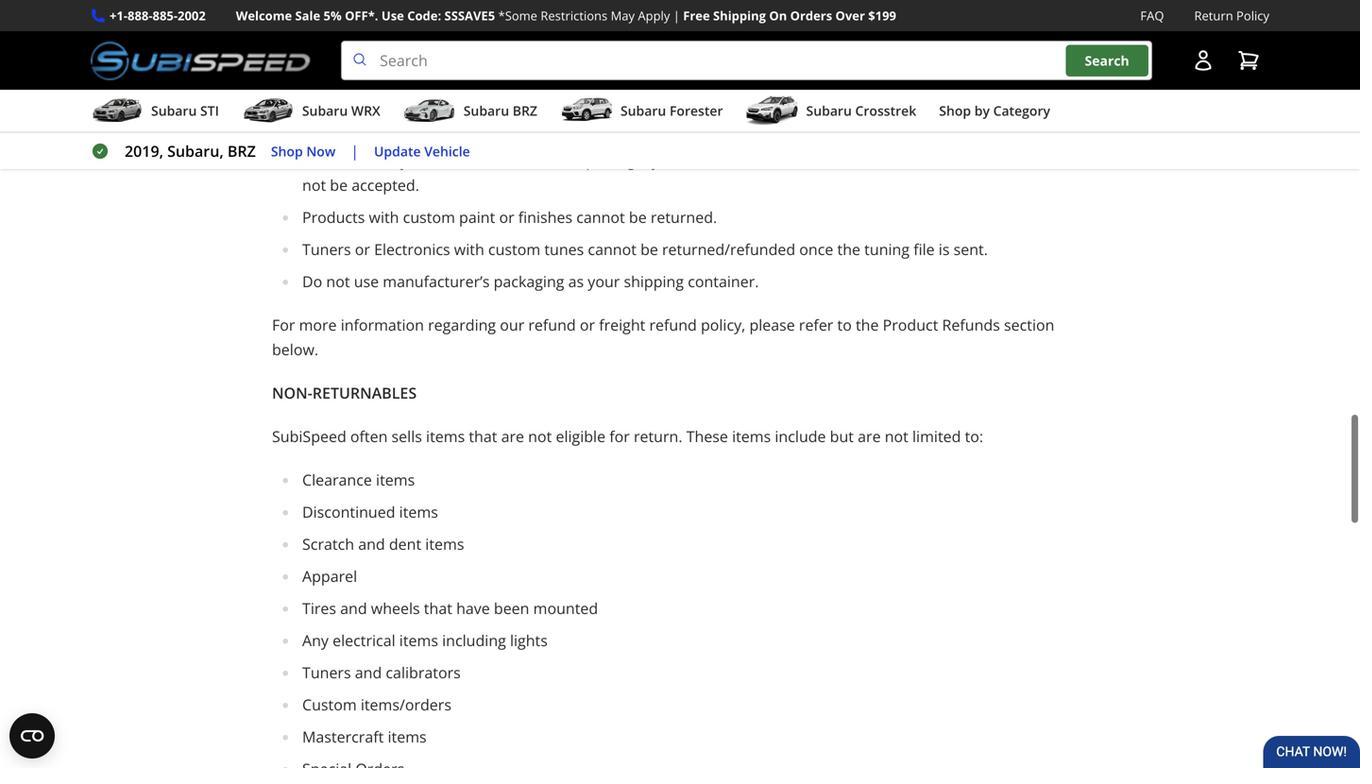 Task type: locate. For each thing, give the bounding box(es) containing it.
but
[[830, 424, 854, 445]]

the left entire
[[815, 148, 838, 169]]

+1-888-885-2002 link
[[110, 6, 206, 26]]

if
[[388, 148, 397, 169]]

or inside for more information regarding our refund or freight refund policy, please refer to the product refunds section below.
[[580, 313, 595, 333]]

a subaru crosstrek thumbnail image image
[[746, 96, 799, 125]]

+1-
[[110, 7, 128, 24]]

subaru
[[151, 102, 197, 120], [302, 102, 348, 120], [464, 102, 509, 120], [621, 102, 666, 120], [806, 102, 852, 120]]

products
[[302, 205, 365, 225]]

are inside all wheels need to be inspected prior to mounting a tire on them. once a tire is mounted on a wheel the wheel is unable to be returned. mfg's warranty on wheels also state any defects must be discovered before tires are mounted on wheels.
[[1054, 35, 1078, 55]]

for left return.
[[610, 424, 630, 445]]

tuning
[[865, 237, 910, 258]]

wheel up tires
[[1039, 11, 1080, 31]]

1 vertical spatial shop
[[271, 142, 303, 160]]

subaru brz
[[464, 102, 538, 120]]

and
[[625, 116, 652, 137], [358, 532, 385, 552], [340, 596, 367, 617], [355, 660, 382, 681]]

cannot for tunes
[[588, 237, 637, 258]]

crosstrek
[[855, 102, 917, 120]]

1 vertical spatial wheels
[[371, 596, 420, 617]]

on
[[700, 11, 718, 31], [931, 11, 950, 31], [596, 35, 615, 55], [371, 60, 389, 80]]

return down "search input" field
[[716, 92, 761, 112]]

0 horizontal spatial need
[[379, 11, 414, 31]]

items right the sells
[[426, 424, 465, 445]]

0 horizontal spatial any
[[353, 116, 378, 137]]

1 vertical spatial with
[[454, 237, 484, 258]]

refund right the our
[[528, 313, 576, 333]]

1 horizontal spatial tire
[[820, 11, 844, 31]]

subaru for subaru brz
[[464, 102, 509, 120]]

shop
[[939, 102, 971, 120], [271, 142, 303, 160]]

the up charges.
[[765, 92, 788, 112]]

return.
[[634, 424, 683, 445]]

wheels up any electrical items including lights
[[371, 596, 420, 617]]

items up discontinued items
[[376, 468, 415, 488]]

mounted
[[863, 11, 927, 31], [302, 60, 367, 80], [533, 596, 598, 617]]

0 horizontal spatial custom
[[403, 205, 455, 225]]

sells
[[392, 424, 422, 445]]

orders
[[790, 7, 832, 24]]

1 subaru from the left
[[151, 102, 197, 120]]

the inside for more information regarding our refund or freight refund policy, please refer to the product refunds section below.
[[856, 313, 879, 333]]

paint
[[459, 205, 495, 225]]

once
[[799, 237, 834, 258]]

return down charges.
[[767, 148, 811, 169]]

| left free
[[673, 7, 680, 24]]

also
[[672, 35, 700, 55]]

you
[[686, 92, 712, 112], [855, 92, 881, 112], [401, 148, 426, 169], [652, 148, 678, 169]]

any down though
[[353, 116, 378, 137]]

wheels down apply
[[619, 35, 668, 55]]

your
[[588, 269, 620, 290]]

finishes
[[518, 205, 573, 225]]

returns
[[983, 148, 1035, 169]]

2 kit from the left
[[962, 148, 979, 169]]

will up kit.
[[885, 92, 908, 112]]

custom up electronics
[[403, 205, 455, 225]]

to down off*.
[[370, 35, 384, 55]]

0 horizontal spatial mounted
[[302, 60, 367, 80]]

mastercraft items
[[302, 725, 427, 745]]

mounted up the lights
[[533, 596, 598, 617]]

0 vertical spatial any
[[743, 35, 768, 55]]

be down returns:
[[330, 173, 348, 193]]

subispeed logo image
[[91, 41, 311, 80]]

are left "eligible"
[[501, 424, 524, 445]]

brz right subaru, on the left of the page
[[228, 141, 256, 161]]

need down forester
[[709, 148, 744, 169]]

1 horizontal spatial mounted
[[533, 596, 598, 617]]

on up discovered
[[931, 11, 950, 31]]

2 wheel from the left
[[1039, 11, 1080, 31]]

shop inside shop by category dropdown button
[[939, 102, 971, 120]]

1 horizontal spatial wheel
[[1039, 11, 1080, 31]]

0 vertical spatial wheels
[[619, 35, 668, 55]]

2019,
[[125, 141, 163, 161]]

0 vertical spatial mounted
[[863, 11, 927, 31]]

0 vertical spatial is
[[848, 11, 859, 31]]

1 vertical spatial need
[[709, 148, 744, 169]]

0 vertical spatial need
[[379, 11, 414, 31]]

1 horizontal spatial refund
[[649, 313, 697, 333]]

electrical
[[333, 628, 396, 649]]

restrictions
[[541, 7, 608, 24]]

you right "if"
[[686, 92, 712, 112]]

not down kit
[[302, 173, 326, 193]]

the up tires
[[1012, 11, 1035, 31]]

2 horizontal spatial will
[[1039, 148, 1062, 169]]

you right if
[[401, 148, 426, 169]]

for right by
[[1020, 92, 1040, 112]]

or inside kit returns: if you wish to return a kit or package, you will need to return the entire kit. partial kit returns will not be accepted.
[[567, 148, 582, 169]]

0 vertical spatial brz
[[513, 102, 538, 120]]

1 horizontal spatial brz
[[513, 102, 538, 120]]

not left "eligible"
[[528, 424, 552, 445]]

tuners down the products
[[302, 237, 351, 258]]

a right once
[[808, 11, 816, 31]]

tuners up custom
[[302, 660, 351, 681]]

items up calibrators
[[399, 628, 438, 649]]

to right refer
[[837, 313, 852, 333]]

5 subaru from the left
[[806, 102, 852, 120]]

with down accepted.
[[369, 205, 399, 225]]

1 horizontal spatial for
[[1020, 92, 1040, 112]]

return
[[716, 92, 761, 112], [656, 116, 701, 137], [485, 148, 530, 169], [767, 148, 811, 169]]

1 horizontal spatial that
[[469, 424, 497, 445]]

search
[[1085, 51, 1130, 69]]

brz left over
[[513, 102, 538, 120]]

be left responsible
[[912, 92, 930, 112]]

1 horizontal spatial need
[[709, 148, 744, 169]]

1 horizontal spatial will
[[885, 92, 908, 112]]

will right returns
[[1039, 148, 1062, 169]]

before
[[969, 35, 1016, 55]]

1 vertical spatial cannot
[[588, 237, 637, 258]]

1 horizontal spatial is
[[848, 11, 859, 31]]

and down discontinued items
[[358, 532, 385, 552]]

not inside kit returns: if you wish to return a kit or package, you will need to return the entire kit. partial kit returns will not be accepted.
[[302, 173, 326, 193]]

is up 'must'
[[848, 11, 859, 31]]

return policy
[[1195, 7, 1270, 24]]

faq
[[1141, 7, 1164, 24]]

any inside all wheels need to be inspected prior to mounting a tire on them. once a tire is mounted on a wheel the wheel is unable to be returned. mfg's warranty on wheels also state any defects must be discovered before tires are mounted on wheels.
[[743, 35, 768, 55]]

are right but
[[858, 424, 881, 445]]

or left freight
[[580, 313, 595, 333]]

0 horizontal spatial kit
[[546, 148, 563, 169]]

refund left policy,
[[649, 313, 697, 333]]

0 horizontal spatial shipping
[[502, 116, 562, 137]]

that right the sells
[[469, 424, 497, 445]]

0 horizontal spatial for
[[610, 424, 630, 445]]

1 horizontal spatial custom
[[488, 237, 541, 258]]

1 horizontal spatial shop
[[939, 102, 971, 120]]

1 vertical spatial tuners
[[302, 660, 351, 681]]

any down them.
[[743, 35, 768, 55]]

any
[[743, 35, 768, 55], [353, 116, 378, 137]]

a up finishes
[[533, 148, 542, 169]]

2 refund from the left
[[649, 313, 697, 333]]

1 vertical spatial is
[[302, 35, 313, 55]]

cannot up your
[[588, 237, 637, 258]]

1 wheel from the left
[[966, 11, 1008, 31]]

2 horizontal spatial is
[[939, 237, 950, 258]]

and down electrical
[[355, 660, 382, 681]]

use
[[382, 7, 404, 24]]

will inside the even though we ship all products over $199 for free. if you return the product, you will be responsible for paying any original incurred shipping charges and return shipping charges.
[[885, 92, 908, 112]]

0 vertical spatial for
[[1020, 92, 1040, 112]]

or down charges
[[567, 148, 582, 169]]

subaru wrx button
[[242, 94, 380, 131]]

shipping down over
[[502, 116, 562, 137]]

and up electrical
[[340, 596, 367, 617]]

subaru inside 'dropdown button'
[[151, 102, 197, 120]]

0 horizontal spatial tire
[[672, 11, 696, 31]]

tire up also at the top of page
[[672, 11, 696, 31]]

1 tuners from the top
[[302, 237, 351, 258]]

1 vertical spatial brz
[[228, 141, 256, 161]]

though
[[340, 92, 390, 112]]

will down forester
[[682, 148, 705, 169]]

please
[[750, 313, 795, 333]]

wheel up before
[[966, 11, 1008, 31]]

and for tuners and calibrators
[[355, 660, 382, 681]]

shop now link
[[271, 141, 336, 162]]

|
[[673, 7, 680, 24], [351, 141, 359, 161]]

885-
[[153, 7, 178, 24]]

with
[[369, 205, 399, 225], [454, 237, 484, 258]]

shipping down tuners or electronics with custom tunes cannot be returned/refunded once the tuning file is sent.
[[624, 269, 684, 290]]

subaru for subaru sti
[[151, 102, 197, 120]]

forester
[[670, 102, 723, 120]]

kit returns: if you wish to return a kit or package, you will need to return the entire kit. partial kit returns will not be accepted.
[[302, 148, 1062, 193]]

2 subaru from the left
[[302, 102, 348, 120]]

file
[[914, 237, 935, 258]]

code:
[[407, 7, 441, 24]]

tire up 'must'
[[820, 11, 844, 31]]

returns:
[[325, 148, 384, 169]]

1 horizontal spatial kit
[[962, 148, 979, 169]]

shop left by
[[939, 102, 971, 120]]

been
[[494, 596, 529, 617]]

products
[[472, 92, 535, 112]]

tuners
[[302, 237, 351, 258], [302, 660, 351, 681]]

free
[[683, 7, 710, 24]]

if
[[673, 92, 682, 112]]

or up use at the left of page
[[355, 237, 370, 258]]

shop for shop now
[[271, 142, 303, 160]]

cannot
[[576, 205, 625, 225], [588, 237, 637, 258]]

shipping left charges.
[[705, 116, 765, 137]]

2 horizontal spatial are
[[1054, 35, 1078, 55]]

1 vertical spatial |
[[351, 141, 359, 161]]

we
[[394, 92, 415, 112]]

1 horizontal spatial |
[[673, 7, 680, 24]]

update vehicle
[[374, 142, 470, 160]]

0 vertical spatial cannot
[[576, 205, 625, 225]]

all wheels need to be inspected prior to mounting a tire on them. once a tire is mounted on a wheel the wheel is unable to be returned. mfg's warranty on wheels also state any defects must be discovered before tires are mounted on wheels.
[[302, 11, 1080, 80]]

you down the even though we ship all products over $199 for free. if you return the product, you will be responsible for paying any original incurred shipping charges and return shipping charges.
[[652, 148, 678, 169]]

4 subaru from the left
[[621, 102, 666, 120]]

shop inside shop now link
[[271, 142, 303, 160]]

search button
[[1066, 45, 1149, 76]]

is
[[848, 11, 859, 31], [302, 35, 313, 55], [939, 237, 950, 258]]

are right tires
[[1054, 35, 1078, 55]]

2 vertical spatial mounted
[[533, 596, 598, 617]]

3 subaru from the left
[[464, 102, 509, 120]]

freight
[[599, 313, 646, 333]]

to
[[418, 11, 432, 31], [569, 11, 583, 31], [370, 35, 384, 55], [466, 148, 481, 169], [748, 148, 763, 169], [837, 313, 852, 333]]

container.
[[688, 269, 759, 290]]

and for tires and wheels that have been mounted
[[340, 596, 367, 617]]

on up though
[[371, 60, 389, 80]]

is down all
[[302, 35, 313, 55]]

is right "file"
[[939, 237, 950, 258]]

sale
[[295, 7, 320, 24]]

scratch and dent items
[[302, 532, 464, 552]]

over
[[539, 92, 570, 112]]

1 horizontal spatial any
[[743, 35, 768, 55]]

subaru sti
[[151, 102, 219, 120]]

be down use
[[388, 35, 406, 55]]

custom down products with custom paint or finishes cannot be returned.
[[488, 237, 541, 258]]

0 horizontal spatial that
[[424, 596, 452, 617]]

1 horizontal spatial are
[[858, 424, 881, 445]]

wheels
[[619, 35, 668, 55], [371, 596, 420, 617]]

kit right partial
[[962, 148, 979, 169]]

0 vertical spatial |
[[673, 7, 680, 24]]

discontinued items
[[302, 500, 438, 520]]

1 vertical spatial any
[[353, 116, 378, 137]]

be down returned.
[[641, 237, 658, 258]]

on down mounting at top left
[[596, 35, 615, 55]]

and for scratch and dent items
[[358, 532, 385, 552]]

0 horizontal spatial refund
[[528, 313, 576, 333]]

apply
[[638, 7, 670, 24]]

be
[[436, 11, 454, 31], [388, 35, 406, 55], [867, 35, 885, 55], [912, 92, 930, 112], [330, 173, 348, 193], [629, 205, 647, 225], [641, 237, 658, 258]]

mounted up discovered
[[863, 11, 927, 31]]

the inside kit returns: if you wish to return a kit or package, you will need to return the entire kit. partial kit returns will not be accepted.
[[815, 148, 838, 169]]

button image
[[1192, 49, 1215, 72]]

not
[[302, 173, 326, 193], [326, 269, 350, 290], [528, 424, 552, 445], [885, 424, 909, 445]]

vehicle
[[424, 142, 470, 160]]

2 tuners from the top
[[302, 660, 351, 681]]

0 horizontal spatial with
[[369, 205, 399, 225]]

cannot up tunes
[[576, 205, 625, 225]]

items right dent
[[425, 532, 464, 552]]

mounted down unable
[[302, 60, 367, 80]]

use
[[354, 269, 379, 290]]

0 horizontal spatial |
[[351, 141, 359, 161]]

brz
[[513, 102, 538, 120], [228, 141, 256, 161]]

with down paint
[[454, 237, 484, 258]]

items right these
[[732, 424, 771, 445]]

1 horizontal spatial with
[[454, 237, 484, 258]]

to:
[[965, 424, 984, 445]]

kit down over
[[546, 148, 563, 169]]

0 vertical spatial shop
[[939, 102, 971, 120]]

2 vertical spatial is
[[939, 237, 950, 258]]

shop left the now
[[271, 142, 303, 160]]

subaru brz button
[[403, 94, 538, 131]]

be inside the even though we ship all products over $199 for free. if you return the product, you will be responsible for paying any original incurred shipping charges and return shipping charges.
[[912, 92, 930, 112]]

clearance items
[[302, 468, 415, 488]]

tire
[[672, 11, 696, 31], [820, 11, 844, 31]]

the right the once
[[838, 237, 861, 258]]

or right paint
[[499, 205, 514, 225]]

0 horizontal spatial wheel
[[966, 11, 1008, 31]]

items down items/orders at the left of the page
[[388, 725, 427, 745]]

the left product
[[856, 313, 879, 333]]

partial
[[913, 148, 958, 169]]

even
[[302, 92, 336, 112]]

1 horizontal spatial wheels
[[619, 35, 668, 55]]

that up any electrical items including lights
[[424, 596, 452, 617]]

the
[[1012, 11, 1035, 31], [765, 92, 788, 112], [815, 148, 838, 169], [838, 237, 861, 258], [856, 313, 879, 333]]

0 vertical spatial tuners
[[302, 237, 351, 258]]

be up tuners or electronics with custom tunes cannot be returned/refunded once the tuning file is sent.
[[629, 205, 647, 225]]

our
[[500, 313, 525, 333]]

and down free.
[[625, 116, 652, 137]]

cannot for finishes
[[576, 205, 625, 225]]

2 horizontal spatial mounted
[[863, 11, 927, 31]]

need right off*.
[[379, 11, 414, 31]]

| right the now
[[351, 141, 359, 161]]

0 horizontal spatial shop
[[271, 142, 303, 160]]



Task type: describe. For each thing, give the bounding box(es) containing it.
a subaru forester thumbnail image image
[[560, 96, 613, 125]]

any electrical items including lights
[[302, 628, 548, 649]]

return down subaru brz
[[485, 148, 530, 169]]

shop by category button
[[939, 94, 1051, 131]]

mastercraft
[[302, 725, 384, 745]]

tuners or electronics with custom tunes cannot be returned/refunded once the tuning file is sent.
[[302, 237, 988, 258]]

on
[[769, 7, 787, 24]]

subaru,
[[167, 141, 224, 161]]

subaru sti button
[[91, 94, 219, 131]]

2019, subaru, brz
[[125, 141, 256, 161]]

any inside the even though we ship all products over $199 for free. if you return the product, you will be responsible for paying any original incurred shipping charges and return shipping charges.
[[353, 116, 378, 137]]

1 vertical spatial for
[[610, 424, 630, 445]]

to up the returned.
[[418, 11, 432, 31]]

wish
[[430, 148, 462, 169]]

2002
[[178, 7, 206, 24]]

1 vertical spatial mounted
[[302, 60, 367, 80]]

1 tire from the left
[[672, 11, 696, 31]]

be up the returned.
[[436, 11, 454, 31]]

subaru crosstrek
[[806, 102, 917, 120]]

include
[[775, 424, 826, 445]]

return policy link
[[1195, 6, 1270, 26]]

charges.
[[769, 116, 827, 137]]

all
[[452, 92, 468, 112]]

return
[[1195, 7, 1233, 24]]

on up state
[[700, 11, 718, 31]]

often
[[350, 424, 388, 445]]

tuners for tuners and calibrators
[[302, 660, 351, 681]]

regarding
[[428, 313, 496, 333]]

accepted.
[[352, 173, 419, 193]]

not right do
[[326, 269, 350, 290]]

1 horizontal spatial shipping
[[624, 269, 684, 290]]

0 vertical spatial custom
[[403, 205, 455, 225]]

shop for shop by category
[[939, 102, 971, 120]]

to right prior
[[569, 11, 583, 31]]

eligible
[[556, 424, 606, 445]]

original
[[382, 116, 435, 137]]

a inside kit returns: if you wish to return a kit or package, you will need to return the entire kit. partial kit returns will not be accepted.
[[533, 148, 542, 169]]

information
[[341, 313, 424, 333]]

for more information regarding our refund or freight refund policy, please refer to the product refunds section below.
[[272, 313, 1055, 358]]

not left limited
[[885, 424, 909, 445]]

0 horizontal spatial are
[[501, 424, 524, 445]]

subaru for subaru forester
[[621, 102, 666, 120]]

to inside for more information regarding our refund or freight refund policy, please refer to the product refunds section below.
[[837, 313, 852, 333]]

faq link
[[1141, 6, 1164, 26]]

0 horizontal spatial wheels
[[371, 596, 420, 617]]

category
[[993, 102, 1051, 120]]

subispeed often sells items that are not eligible for return. these items include but are not limited to:
[[272, 424, 984, 445]]

ship
[[418, 92, 448, 112]]

by
[[975, 102, 990, 120]]

and inside the even though we ship all products over $199 for free. if you return the product, you will be responsible for paying any original incurred shipping charges and return shipping charges.
[[625, 116, 652, 137]]

return down "if"
[[656, 116, 701, 137]]

a subaru brz thumbnail image image
[[403, 96, 456, 125]]

discovered
[[888, 35, 965, 55]]

1 kit from the left
[[546, 148, 563, 169]]

subaru forester button
[[560, 94, 723, 131]]

a subaru sti thumbnail image image
[[91, 96, 144, 125]]

0 horizontal spatial is
[[302, 35, 313, 55]]

product,
[[792, 92, 851, 112]]

these
[[687, 424, 728, 445]]

2 horizontal spatial shipping
[[705, 116, 765, 137]]

you right product,
[[855, 92, 881, 112]]

defects
[[772, 35, 823, 55]]

non-returnables
[[272, 381, 421, 401]]

warranty
[[529, 35, 592, 55]]

1 vertical spatial custom
[[488, 237, 541, 258]]

entire
[[842, 148, 884, 169]]

do not use manufacturer's packaging as your shipping container.
[[302, 269, 763, 290]]

a up discovered
[[954, 11, 962, 31]]

search input field
[[341, 41, 1153, 80]]

tires
[[302, 596, 336, 617]]

returned/refunded
[[662, 237, 796, 258]]

refunds
[[942, 313, 1000, 333]]

brz inside subaru brz dropdown button
[[513, 102, 538, 120]]

1 refund from the left
[[528, 313, 576, 333]]

open widget image
[[9, 713, 55, 759]]

0 vertical spatial that
[[469, 424, 497, 445]]

to right 'wish'
[[466, 148, 481, 169]]

scratch
[[302, 532, 354, 552]]

to down a subaru crosstrek thumbnail image
[[748, 148, 763, 169]]

wrx
[[351, 102, 380, 120]]

tuners for tuners or electronics with custom tunes cannot be returned/refunded once the tuning file is sent.
[[302, 237, 351, 258]]

0 vertical spatial with
[[369, 205, 399, 225]]

$199 for
[[574, 92, 633, 112]]

a subaru wrx thumbnail image image
[[242, 96, 295, 125]]

1 vertical spatial that
[[424, 596, 452, 617]]

returned.
[[410, 35, 479, 55]]

state
[[704, 35, 739, 55]]

shipping
[[713, 7, 766, 24]]

section
[[1004, 313, 1055, 333]]

product
[[883, 313, 938, 333]]

charges
[[566, 116, 621, 137]]

0 horizontal spatial brz
[[228, 141, 256, 161]]

may
[[611, 7, 635, 24]]

tunes
[[544, 237, 584, 258]]

need inside kit returns: if you wish to return a kit or package, you will need to return the entire kit. partial kit returns will not be accepted.
[[709, 148, 744, 169]]

tires
[[1019, 35, 1051, 55]]

be down $199
[[867, 35, 885, 55]]

subaru for subaru crosstrek
[[806, 102, 852, 120]]

wheels.
[[393, 60, 446, 80]]

wheels inside all wheels need to be inspected prior to mounting a tire on them. once a tire is mounted on a wheel the wheel is unable to be returned. mfg's warranty on wheels also state any defects must be discovered before tires are mounted on wheels.
[[619, 35, 668, 55]]

packaging
[[494, 269, 564, 290]]

subaru for subaru wrx
[[302, 102, 348, 120]]

must
[[827, 35, 863, 55]]

discontinued
[[302, 500, 395, 520]]

the inside the even though we ship all products over $199 for free. if you return the product, you will be responsible for paying any original incurred shipping charges and return shipping charges.
[[765, 92, 788, 112]]

mfg's
[[483, 35, 525, 55]]

any
[[302, 628, 329, 649]]

responsible
[[934, 92, 1016, 112]]

now
[[306, 142, 336, 160]]

*some
[[498, 7, 538, 24]]

2 tire from the left
[[820, 11, 844, 31]]

5%
[[324, 7, 342, 24]]

limited
[[913, 424, 961, 445]]

be inside kit returns: if you wish to return a kit or package, you will need to return the entire kit. partial kit returns will not be accepted.
[[330, 173, 348, 193]]

update
[[374, 142, 421, 160]]

inspected
[[458, 11, 526, 31]]

need inside all wheels need to be inspected prior to mounting a tire on them. once a tire is mounted on a wheel the wheel is unable to be returned. mfg's warranty on wheels also state any defects must be discovered before tires are mounted on wheels.
[[379, 11, 414, 31]]

once
[[767, 11, 804, 31]]

items/orders
[[361, 693, 452, 713]]

manufacturer's
[[383, 269, 490, 290]]

0 horizontal spatial will
[[682, 148, 705, 169]]

even though we ship all products over $199 for free. if you return the product, you will be responsible for paying any original incurred shipping charges and return shipping charges.
[[302, 92, 1040, 137]]

more
[[299, 313, 337, 333]]

for inside the even though we ship all products over $199 for free. if you return the product, you will be responsible for paying any original incurred shipping charges and return shipping charges.
[[1020, 92, 1040, 112]]

888-
[[128, 7, 153, 24]]

a left free
[[659, 11, 668, 31]]

lights
[[510, 628, 548, 649]]

subaru forester
[[621, 102, 723, 120]]

subaru wrx
[[302, 102, 380, 120]]

electronics
[[374, 237, 450, 258]]

sti
[[200, 102, 219, 120]]

items up dent
[[399, 500, 438, 520]]

them.
[[722, 11, 763, 31]]

the inside all wheels need to be inspected prior to mounting a tire on them. once a tire is mounted on a wheel the wheel is unable to be returned. mfg's warranty on wheels also state any defects must be discovered before tires are mounted on wheels.
[[1012, 11, 1035, 31]]

refer
[[799, 313, 834, 333]]

sent.
[[954, 237, 988, 258]]

off*.
[[345, 7, 378, 24]]



Task type: vqa. For each thing, say whether or not it's contained in the screenshot.
bottommost need
yes



